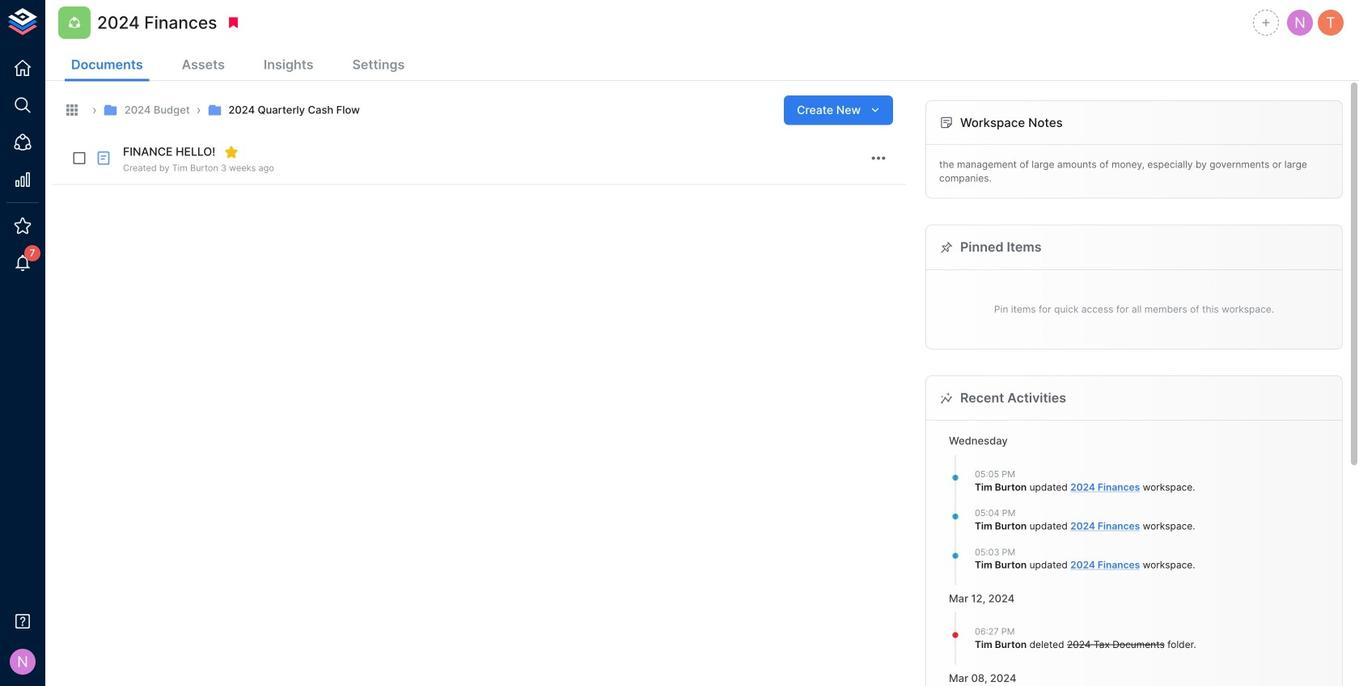 Task type: vqa. For each thing, say whether or not it's contained in the screenshot.
"Remove Favorite" icon at the top of the page
yes



Task type: describe. For each thing, give the bounding box(es) containing it.
remove bookmark image
[[226, 15, 241, 30]]



Task type: locate. For each thing, give the bounding box(es) containing it.
remove favorite image
[[224, 145, 239, 159]]



